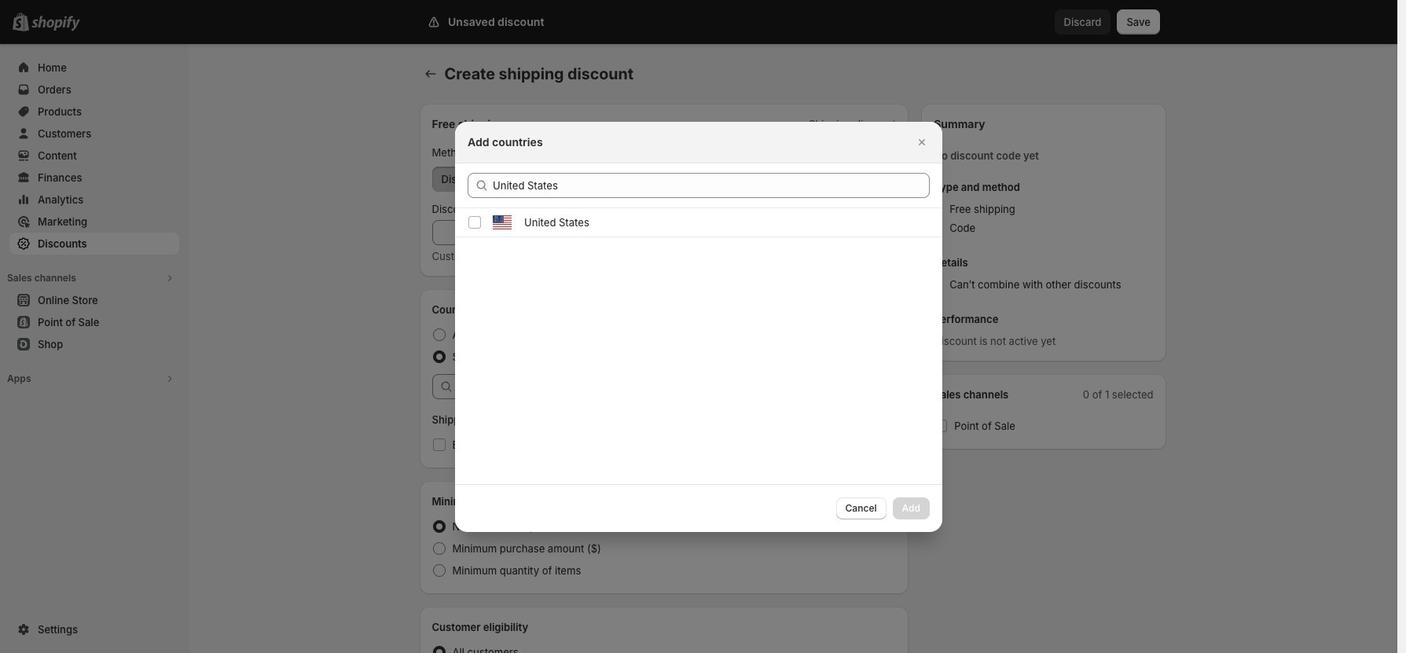 Task type: describe. For each thing, give the bounding box(es) containing it.
Search countries text field
[[493, 173, 930, 198]]



Task type: locate. For each thing, give the bounding box(es) containing it.
shopify image
[[31, 16, 80, 31]]

dialog
[[0, 121, 1398, 532]]



Task type: vqa. For each thing, say whether or not it's contained in the screenshot.
dialog
yes



